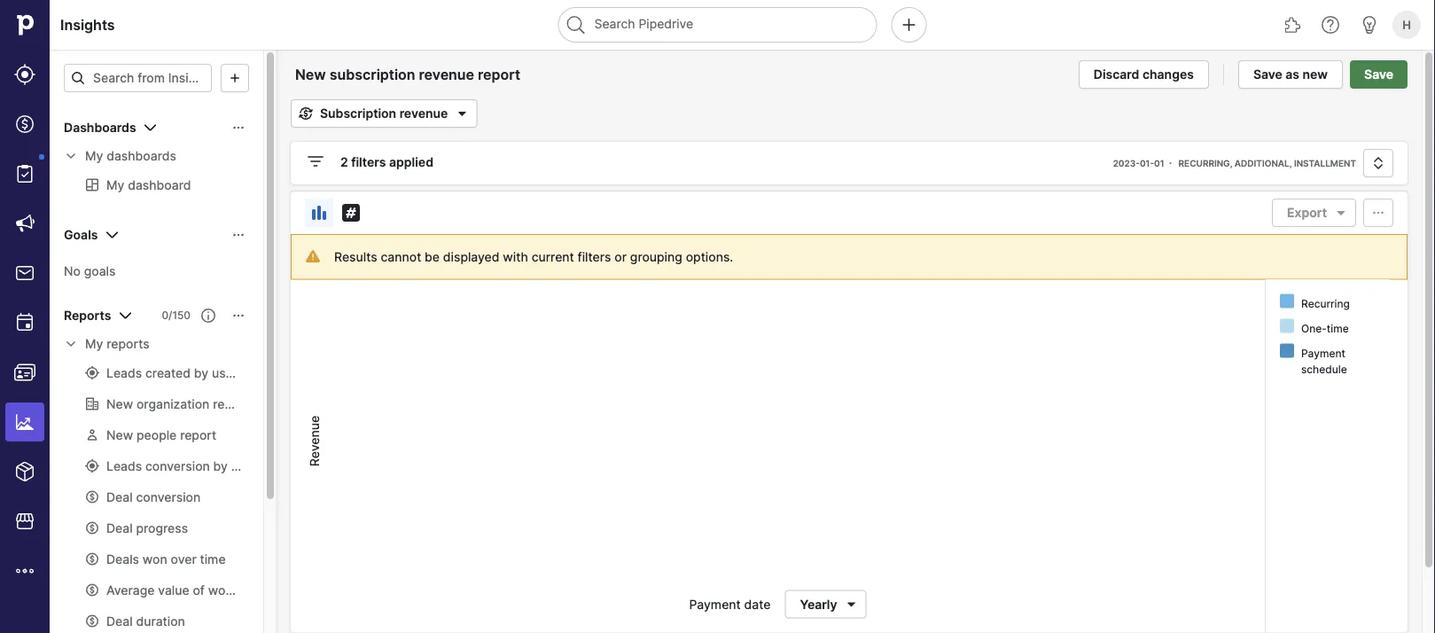 Task type: vqa. For each thing, say whether or not it's contained in the screenshot.
top the dashboards
yes



Task type: describe. For each thing, give the bounding box(es) containing it.
my for my reports
[[85, 336, 103, 352]]

schedule
[[1302, 363, 1347, 375]]

color primary image inside subscription revenue button
[[452, 103, 473, 124]]

save as new
[[1254, 67, 1328, 82]]

more image
[[14, 560, 35, 582]]

products image
[[14, 461, 35, 482]]

subscription revenue button
[[291, 99, 477, 128]]

leads image
[[14, 64, 35, 85]]

0/150
[[162, 309, 191, 322]]

applied
[[389, 155, 434, 170]]

2 filters applied
[[340, 155, 434, 170]]

my reports
[[85, 336, 149, 352]]

time
[[1327, 322, 1349, 335]]

1 vertical spatial reports
[[107, 336, 149, 352]]

payment date
[[689, 597, 771, 612]]

export button
[[1272, 199, 1357, 227]]

sales inbox image
[[14, 262, 35, 284]]

insights image
[[14, 411, 35, 433]]

2
[[340, 155, 348, 170]]

color primary image inside subscription revenue button
[[295, 106, 317, 121]]

subscription
[[320, 106, 396, 121]]

be
[[425, 249, 440, 264]]

quick help image
[[1320, 14, 1342, 35]]

2023-01-01
[[1113, 158, 1165, 168]]

0 horizontal spatial filters
[[351, 155, 386, 170]]

yearly
[[800, 597, 837, 612]]

home image
[[12, 12, 38, 38]]

contacts image
[[14, 362, 35, 383]]

one-
[[1302, 322, 1327, 335]]

save as new button
[[1239, 60, 1343, 89]]

installment
[[1294, 158, 1357, 168]]

dashboards inside button
[[64, 120, 136, 135]]

recurring,
[[1179, 158, 1233, 168]]

as
[[1286, 67, 1300, 82]]

one-time
[[1302, 322, 1349, 335]]

options.
[[686, 249, 733, 264]]

color primary image inside export button
[[1331, 206, 1352, 220]]

no goals
[[64, 263, 116, 278]]

subscription revenue
[[320, 106, 448, 121]]

insights
[[60, 16, 115, 33]]

marketplace image
[[14, 511, 35, 532]]

campaigns image
[[14, 213, 35, 234]]

New subscription revenue report field
[[291, 63, 554, 86]]

sales assistant image
[[1359, 14, 1381, 35]]

2023-
[[1113, 158, 1140, 168]]

color secondary image for my reports
[[64, 337, 78, 351]]

my for my dashboards
[[85, 149, 103, 164]]

results
[[334, 249, 377, 264]]

1 horizontal spatial filters
[[578, 249, 611, 264]]

my dashboards
[[85, 149, 176, 164]]

revenue
[[307, 416, 322, 467]]

goals inside button
[[64, 227, 98, 242]]

color warning image
[[306, 249, 320, 263]]

color primary image right 0/150 at the left
[[231, 309, 246, 323]]

save for save
[[1365, 67, 1394, 82]]

discard
[[1094, 67, 1140, 82]]



Task type: locate. For each thing, give the bounding box(es) containing it.
0 vertical spatial my
[[85, 149, 103, 164]]

menu
[[0, 0, 50, 633]]

1 my from the top
[[85, 149, 103, 164]]

h
[[1403, 18, 1411, 31]]

displayed
[[443, 249, 500, 264]]

color primary image up no goals
[[101, 224, 123, 246]]

1 horizontal spatial save
[[1365, 67, 1394, 82]]

dashboards
[[64, 120, 136, 135], [107, 149, 176, 164]]

1 horizontal spatial payment
[[1302, 347, 1346, 360]]

1 vertical spatial filters
[[578, 249, 611, 264]]

color primary image
[[71, 71, 85, 85], [452, 103, 473, 124], [340, 202, 362, 223], [1368, 206, 1389, 220], [101, 224, 123, 246], [231, 309, 246, 323]]

filters
[[351, 155, 386, 170], [578, 249, 611, 264]]

yearly button
[[785, 590, 867, 618]]

Search Pipedrive field
[[558, 7, 877, 43]]

2 save from the left
[[1365, 67, 1394, 82]]

1 vertical spatial dashboards
[[107, 149, 176, 164]]

payment left "date" at the bottom right of page
[[689, 597, 741, 612]]

color primary image inside yearly button
[[841, 597, 862, 611]]

0 vertical spatial filters
[[351, 155, 386, 170]]

discard changes button
[[1079, 60, 1209, 89]]

0 horizontal spatial save
[[1254, 67, 1283, 82]]

1 color secondary image from the top
[[64, 149, 78, 163]]

2 my from the top
[[85, 336, 103, 352]]

menu item
[[0, 397, 50, 447]]

01-
[[1140, 158, 1154, 168]]

recurring
[[1302, 297, 1350, 310]]

color primary image right leads icon
[[71, 71, 85, 85]]

01
[[1154, 158, 1165, 168]]

color primary image inside 'goals' button
[[231, 228, 246, 242]]

payment for payment schedule
[[1302, 347, 1346, 360]]

h button
[[1389, 7, 1425, 43]]

color secondary image left my reports
[[64, 337, 78, 351]]

Search from Insights text field
[[64, 64, 212, 92]]

additional,
[[1235, 158, 1292, 168]]

my down dashboards button
[[85, 149, 103, 164]]

color primary image up results
[[340, 202, 362, 223]]

reports up my reports
[[64, 308, 111, 323]]

reports down no goals
[[107, 336, 149, 352]]

activities image
[[14, 312, 35, 333]]

no
[[64, 263, 81, 278]]

2 color secondary image from the top
[[64, 337, 78, 351]]

color undefined image
[[14, 163, 35, 184]]

0 vertical spatial payment
[[1302, 347, 1346, 360]]

deals image
[[14, 113, 35, 135]]

goals right no
[[84, 263, 116, 278]]

1 save from the left
[[1254, 67, 1283, 82]]

quick add image
[[899, 14, 920, 35]]

1 vertical spatial goals
[[84, 263, 116, 278]]

or
[[615, 249, 627, 264]]

goals button
[[50, 221, 263, 249]]

save inside button
[[1254, 67, 1283, 82]]

save for save as new
[[1254, 67, 1283, 82]]

color secondary image
[[64, 149, 78, 163], [64, 337, 78, 351]]

reports
[[64, 308, 111, 323], [107, 336, 149, 352]]

0 vertical spatial color secondary image
[[64, 149, 78, 163]]

payment inside payment schedule
[[1302, 347, 1346, 360]]

dashboards down dashboards button
[[107, 149, 176, 164]]

color primary image right export button
[[1368, 206, 1389, 220]]

filters right 2
[[351, 155, 386, 170]]

current
[[532, 249, 574, 264]]

results cannot be displayed with current filters or grouping options.
[[334, 249, 733, 264]]

save inside button
[[1365, 67, 1394, 82]]

0 vertical spatial goals
[[64, 227, 98, 242]]

export
[[1287, 205, 1327, 220]]

revenue
[[400, 106, 448, 121]]

grouping
[[630, 249, 683, 264]]

with
[[503, 249, 528, 264]]

dashboards button
[[50, 113, 263, 142]]

goals
[[64, 227, 98, 242], [84, 263, 116, 278]]

payment
[[1302, 347, 1346, 360], [689, 597, 741, 612]]

new
[[1303, 67, 1328, 82]]

payment up schedule
[[1302, 347, 1346, 360]]

discard changes
[[1094, 67, 1194, 82]]

0 vertical spatial dashboards
[[64, 120, 136, 135]]

1 vertical spatial my
[[85, 336, 103, 352]]

0 horizontal spatial payment
[[689, 597, 741, 612]]

color secondary image for my dashboards
[[64, 149, 78, 163]]

color primary image
[[224, 71, 246, 85], [295, 106, 317, 121], [140, 117, 161, 138], [231, 121, 246, 135], [305, 151, 326, 172], [1368, 156, 1389, 170], [309, 202, 330, 223], [1331, 206, 1352, 220], [231, 228, 246, 242], [115, 305, 136, 326], [201, 309, 215, 323], [841, 597, 862, 611]]

1 vertical spatial color secondary image
[[64, 337, 78, 351]]

0 vertical spatial reports
[[64, 308, 111, 323]]

dashboards up my dashboards
[[64, 120, 136, 135]]

cannot
[[381, 249, 421, 264]]

color secondary image right color undefined 'image'
[[64, 149, 78, 163]]

color primary image inside 'goals' button
[[101, 224, 123, 246]]

date
[[744, 597, 771, 612]]

my down no goals
[[85, 336, 103, 352]]

save left the as at the right top of page
[[1254, 67, 1283, 82]]

color primary image right revenue
[[452, 103, 473, 124]]

payment for payment date
[[689, 597, 741, 612]]

save down sales assistant image
[[1365, 67, 1394, 82]]

filters left or
[[578, 249, 611, 264]]

save button
[[1350, 60, 1408, 89]]

recurring, additional, installment
[[1179, 158, 1357, 168]]

goals up no
[[64, 227, 98, 242]]

my
[[85, 149, 103, 164], [85, 336, 103, 352]]

changes
[[1143, 67, 1194, 82]]

save
[[1254, 67, 1283, 82], [1365, 67, 1394, 82]]

1 vertical spatial payment
[[689, 597, 741, 612]]

payment schedule
[[1302, 347, 1347, 375]]



